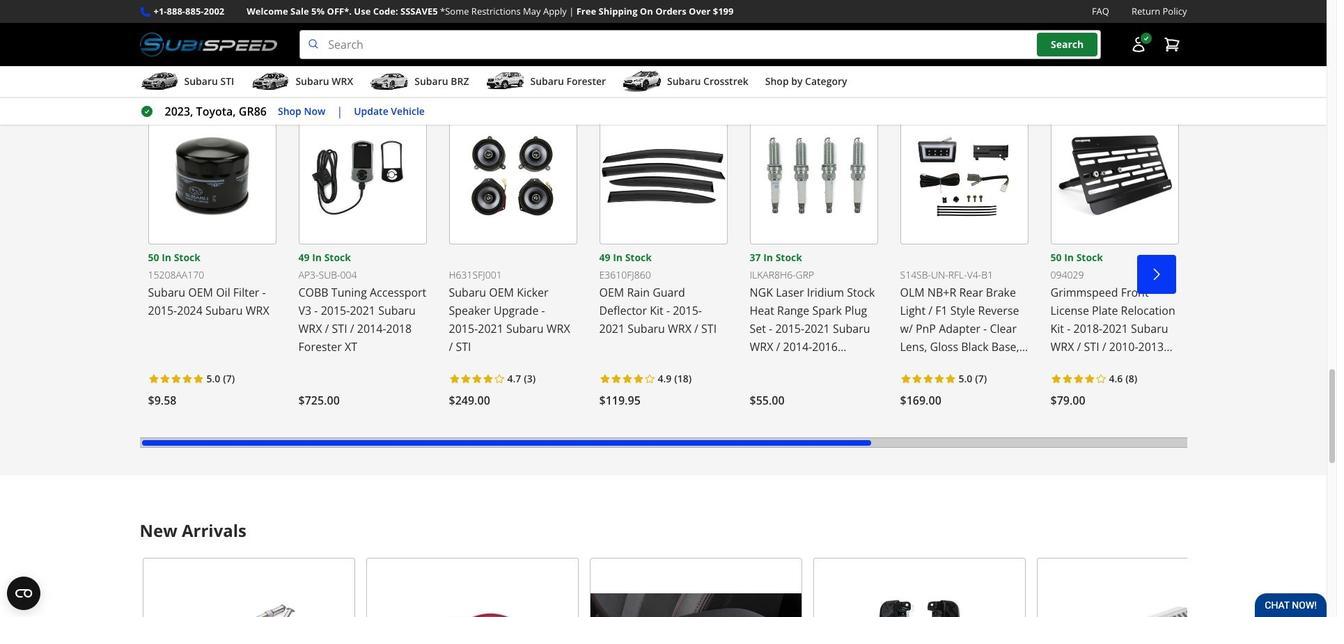 Task type: locate. For each thing, give the bounding box(es) containing it.
a subaru forester thumbnail image image
[[486, 71, 525, 92]]

cobb tuning accessport v3 - 2015-2021 subaru wrx / sti / 2014-2018 forester xt image
[[299, 107, 427, 244]]

grimmspeed front license plate relocation kit - 2018-2021 subaru wrx / sti / 2010-2013 legacy / 2013-2016 scion fr-s / 2013-2021 subaru brz / 2017-2021 toyota 86 image
[[1051, 107, 1179, 244]]

a subaru crosstrek thumbnail image image
[[623, 71, 662, 92]]

subispeed logo image
[[140, 30, 277, 59]]



Task type: describe. For each thing, give the bounding box(es) containing it.
a subaru brz thumbnail image image
[[370, 71, 409, 92]]

a subaru sti thumbnail image image
[[140, 71, 179, 92]]

ngk laser iridium stock heat range spark plug set - 2015-2021 subaru wrx / 2014-2016 forester xt image
[[750, 107, 878, 244]]

subaru oem oil filter - 2015-2024 subaru wrx image
[[148, 107, 276, 244]]

open widget image
[[7, 577, 40, 610]]

a subaru wrx thumbnail image image
[[251, 71, 290, 92]]

button image
[[1131, 36, 1147, 53]]

search input field
[[300, 30, 1101, 59]]

subaru oem kicker speaker upgrade - 2015-2021 subaru wrx / sti image
[[449, 107, 577, 244]]

olm nb+r rear brake light / f1 style reverse w/ pnp adapter - clear lens, gloss black base, white bar - 2015-2021 subaru wrx / sti image
[[901, 107, 1029, 244]]

oem rain guard deflector kit - 2015-2021 subaru wrx / sti image
[[600, 107, 728, 244]]



Task type: vqa. For each thing, say whether or not it's contained in the screenshot.
grimmspeed front license plate relocation kit - 2018-2021 subaru wrx / sti / 2010-2013 legacy / 2013-2016 scion fr-s / 2013-2021 subaru brz / 2017-2021 toyota 86 IMAGE
yes



